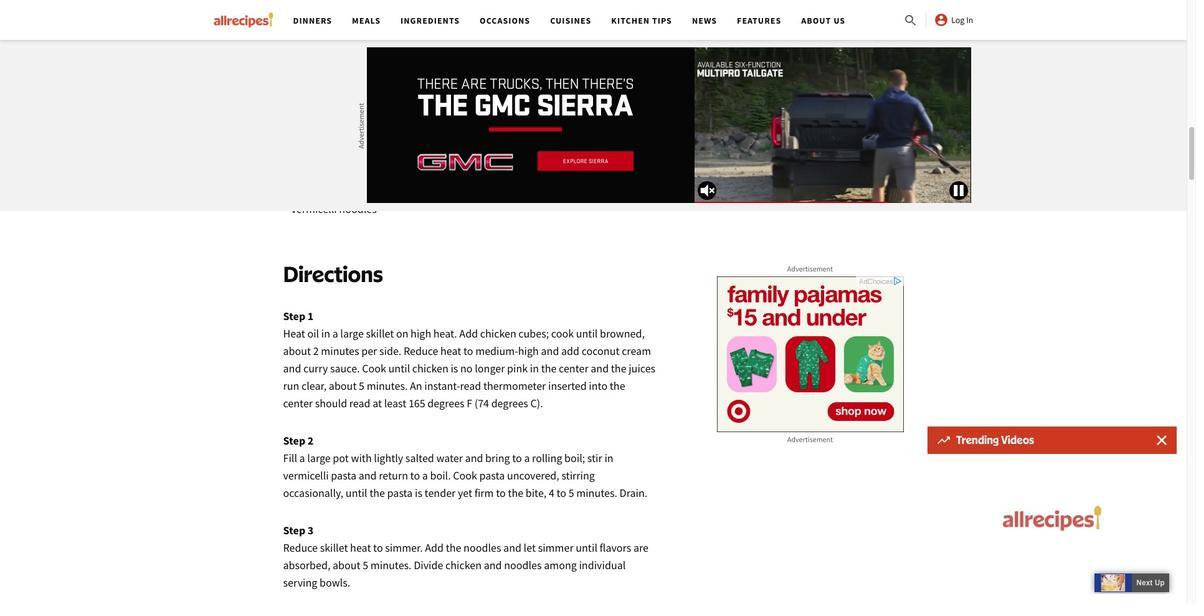 Task type: locate. For each thing, give the bounding box(es) containing it.
5
[[558, 88, 563, 99], [359, 379, 365, 393], [569, 486, 574, 500], [363, 558, 368, 573]]

0 vertical spatial reduce
[[404, 344, 438, 358]]

1 vertical spatial oil
[[307, 327, 319, 341]]

1 vertical spatial (16
[[303, 185, 317, 199]]

minutes. up "least"
[[367, 379, 408, 393]]

reduce up absorbed,
[[283, 541, 318, 555]]

in right "pink"
[[530, 361, 539, 376]]

cook
[[362, 361, 386, 376], [453, 469, 477, 483]]

vermicelli inside dried rice stick vermicelli noodles
[[291, 202, 337, 216]]

until up individual
[[576, 541, 597, 555]]

add up divide
[[425, 541, 444, 555]]

2 vertical spatial about
[[333, 558, 361, 573]]

package
[[350, 50, 389, 64], [354, 185, 393, 199]]

add right heat.
[[459, 327, 478, 341]]

dinners
[[293, 15, 332, 26]]

1 horizontal spatial as
[[480, 95, 491, 109]]

1 vertical spatial is
[[415, 486, 422, 500]]

to right firm on the left bottom
[[496, 486, 506, 500]]

oil up skinless,
[[399, 23, 411, 37]]

read up f
[[460, 379, 481, 393]]

about down heat
[[283, 344, 311, 358]]

1 horizontal spatial skillet
[[366, 327, 394, 341]]

1 vertical spatial reduce
[[283, 541, 318, 555]]

(16 for skinless, boneless chicken breast halves, cut into small cubes
[[299, 50, 314, 64]]

0 vertical spatial into
[[414, 67, 432, 82]]

in up minutes
[[321, 327, 330, 341]]

skillet up absorbed,
[[320, 541, 348, 555]]

91206
[[581, 6, 605, 16]]

1 vertical spatial walmart logo image
[[562, 128, 614, 146]]

skillet
[[366, 327, 394, 341], [320, 541, 348, 555]]

and inside cream of coconut (such as trader joe's® extra thick and rich)
[[409, 112, 427, 127]]

no
[[460, 361, 473, 376]]

as inside red thai curry sauce (such as trader joe's®)
[[319, 157, 329, 171]]

about down sauce.
[[329, 379, 357, 393]]

1 vertical spatial read
[[349, 396, 370, 411]]

1 horizontal spatial high
[[518, 344, 539, 358]]

cook up yet
[[453, 469, 477, 483]]

0 horizontal spatial coconut
[[359, 23, 397, 37]]

(16
[[299, 50, 314, 64], [303, 185, 317, 199]]

0 horizontal spatial skillet
[[320, 541, 348, 555]]

into
[[414, 67, 432, 82], [589, 379, 608, 393]]

0 vertical spatial read
[[460, 379, 481, 393]]

log in
[[951, 14, 974, 26]]

(such down the (11
[[291, 157, 317, 171]]

among
[[544, 558, 577, 573]]

pasta down the pot
[[331, 469, 356, 483]]

0 vertical spatial cook
[[362, 361, 386, 376]]

chicken up (14
[[291, 67, 327, 82]]

video player application
[[928, 454, 1177, 594]]

cream
[[369, 95, 399, 109], [622, 344, 651, 358]]

0 horizontal spatial into
[[414, 67, 432, 82]]

heat up bowls.
[[350, 541, 371, 555]]

(16 down the (11
[[303, 185, 317, 199]]

1 horizontal spatial oil
[[399, 23, 411, 37]]

heat down heat.
[[441, 344, 461, 358]]

0 vertical spatial large
[[340, 327, 364, 341]]

(16 ounce) package down joe's®)
[[303, 185, 393, 199]]

skinless,
[[392, 50, 431, 64]]

on
[[396, 327, 408, 341]]

0 horizontal spatial heat
[[350, 541, 371, 555]]

kitchen
[[611, 15, 650, 26]]

2 vertical spatial noodles
[[504, 558, 542, 573]]

1 vertical spatial minutes.
[[576, 486, 617, 500]]

coconut inside cream of coconut (such as trader joe's® extra thick and rich)
[[412, 95, 450, 109]]

extra
[[355, 112, 379, 127]]

as down (11 ounce) bottle
[[319, 157, 329, 171]]

trending image
[[938, 437, 950, 444]]

navigation
[[283, 0, 903, 40]]

0 vertical spatial oil
[[399, 23, 411, 37]]

into inside skinless, boneless chicken breast halves, cut into small cubes
[[414, 67, 432, 82]]

advertisement region
[[717, 277, 904, 432]]

1 horizontal spatial degrees
[[491, 396, 528, 411]]

minutes. down simmer.
[[371, 558, 412, 573]]

return
[[379, 469, 408, 483]]

uncovered,
[[507, 469, 559, 483]]

0 horizontal spatial reduce
[[283, 541, 318, 555]]

1 horizontal spatial heat
[[441, 344, 461, 358]]

degrees down thermometer
[[491, 396, 528, 411]]

1 vertical spatial about
[[329, 379, 357, 393]]

0 horizontal spatial noodles
[[339, 202, 377, 216]]

1 horizontal spatial noodles
[[464, 541, 501, 555]]

a left boil.
[[422, 469, 428, 483]]

about us link
[[801, 15, 846, 26]]

about for skillet
[[333, 558, 361, 573]]

trader down (11 ounce) bottle
[[332, 157, 362, 171]]

noodles down joe's®)
[[339, 202, 377, 216]]

1 vertical spatial add
[[459, 327, 478, 341]]

1 vertical spatial high
[[518, 344, 539, 358]]

0 vertical spatial cream
[[369, 95, 399, 109]]

5 right all at the top of page
[[558, 88, 563, 99]]

0 horizontal spatial curry
[[303, 361, 328, 376]]

chicken right divide
[[446, 558, 482, 573]]

the right simmer.
[[446, 541, 461, 555]]

individual
[[579, 558, 626, 573]]

is left no
[[451, 361, 458, 376]]

0 vertical spatial add
[[532, 132, 549, 142]]

red
[[380, 140, 396, 154]]

high right on
[[411, 327, 431, 341]]

center down the add
[[559, 361, 589, 376]]

2 horizontal spatial add
[[532, 132, 549, 142]]

5 down stirring
[[569, 486, 574, 500]]

ounce) up joe's®
[[316, 95, 348, 109]]

2 horizontal spatial pasta
[[479, 469, 505, 483]]

oil right heat
[[307, 327, 319, 341]]

to right 4 at bottom
[[557, 486, 566, 500]]

0 vertical spatial package
[[350, 50, 389, 64]]

oil inside heat oil in a large skillet on high heat. add chicken cubes; cook until browned, about 2 minutes per side. reduce heat to medium-high and add coconut cream and curry sauce. cook until chicken is no longer pink in the center and the juices run clear, about 5 minutes. an instant-read thermometer inserted into the center should read at least 165 degrees f (74 degrees c).
[[307, 327, 319, 341]]

2 vertical spatial coconut
[[582, 344, 620, 358]]

2 horizontal spatial in
[[605, 451, 613, 466]]

0 horizontal spatial add
[[425, 541, 444, 555]]

occasionally,
[[283, 486, 343, 500]]

thermometer
[[483, 379, 546, 393]]

5 right absorbed,
[[363, 558, 368, 573]]

to left simmer.
[[373, 541, 383, 555]]

f
[[467, 396, 472, 411]]

0 vertical spatial heat
[[441, 344, 461, 358]]

curry inside red thai curry sauce (such as trader joe's®)
[[421, 140, 446, 154]]

package down joe's®)
[[354, 185, 393, 199]]

0 vertical spatial skillet
[[366, 327, 394, 341]]

(16 for dried rice stick vermicelli noodles
[[303, 185, 317, 199]]

chicken inside "reduce skillet heat to simmer. add the noodles and let simmer until flavors are absorbed, about 5 minutes. divide chicken and noodles among individual serving bowls."
[[446, 558, 482, 573]]

add to button
[[522, 122, 642, 152]]

1 horizontal spatial large
[[340, 327, 364, 341]]

1 horizontal spatial read
[[460, 379, 481, 393]]

0 horizontal spatial high
[[411, 327, 431, 341]]

2 tablespoons coconut oil
[[291, 23, 411, 37]]

1 horizontal spatial is
[[451, 361, 458, 376]]

until
[[576, 327, 598, 341], [388, 361, 410, 376], [346, 486, 367, 500], [576, 541, 597, 555]]

rich)
[[429, 112, 453, 127]]

juices
[[629, 361, 656, 376]]

skillet up side.
[[366, 327, 394, 341]]

minutes. down stirring
[[576, 486, 617, 500]]

1 vertical spatial coconut
[[412, 95, 450, 109]]

ounce) for trader
[[316, 95, 348, 109]]

instant-
[[424, 379, 460, 393]]

coconut up 'rich)'
[[412, 95, 450, 109]]

1 horizontal spatial in
[[530, 361, 539, 376]]

directions
[[283, 261, 383, 287]]

sauce
[[448, 140, 475, 154]]

about for oil
[[283, 344, 311, 358]]

1 vertical spatial center
[[283, 396, 313, 411]]

1 vertical spatial skillet
[[320, 541, 348, 555]]

noodles left let
[[464, 541, 501, 555]]

ounce) right the (11
[[316, 140, 348, 154]]

0 horizontal spatial center
[[283, 396, 313, 411]]

1 vertical spatial cream
[[622, 344, 651, 358]]

1 horizontal spatial center
[[559, 361, 589, 376]]

reduce inside heat oil in a large skillet on high heat. add chicken cubes; cook until browned, about 2 minutes per side. reduce heat to medium-high and add coconut cream and curry sauce. cook until chicken is no longer pink in the center and the juices run clear, about 5 minutes. an instant-read thermometer inserted into the center should read at least 165 degrees f (74 degrees c).
[[404, 344, 438, 358]]

in right stir
[[605, 451, 613, 466]]

0 vertical spatial (16 ounce) package
[[299, 50, 389, 64]]

chicken inside skinless, boneless chicken breast halves, cut into small cubes
[[291, 67, 327, 82]]

heat inside heat oil in a large skillet on high heat. add chicken cubes; cook until browned, about 2 minutes per side. reduce heat to medium-high and add coconut cream and curry sauce. cook until chicken is no longer pink in the center and the juices run clear, about 5 minutes. an instant-read thermometer inserted into the center should read at least 165 degrees f (74 degrees c).
[[441, 344, 461, 358]]

ingredients
[[401, 15, 460, 26]]

ounce) for cut
[[316, 50, 348, 64]]

0 vertical spatial as
[[480, 95, 491, 109]]

walmart logo image down cuisines
[[540, 28, 627, 52]]

walmart logo image
[[540, 28, 627, 52], [562, 128, 614, 146]]

coconut up skinless, boneless chicken breast halves, cut into small cubes
[[359, 23, 397, 37]]

is left tender
[[415, 486, 422, 500]]

until down with
[[346, 486, 367, 500]]

center down run
[[283, 396, 313, 411]]

5 inside "reduce skillet heat to simmer. add the noodles and let simmer until flavors are absorbed, about 5 minutes. divide chicken and noodles among individual serving bowls."
[[363, 558, 368, 573]]

large up minutes
[[340, 327, 364, 341]]

pasta
[[331, 469, 356, 483], [479, 469, 505, 483], [387, 486, 413, 500]]

a up minutes
[[332, 327, 338, 341]]

occasions
[[480, 15, 530, 26]]

0 horizontal spatial cream
[[369, 95, 399, 109]]

walmart logo image inside add to 'button'
[[562, 128, 614, 146]]

0 vertical spatial coconut
[[359, 23, 397, 37]]

to down this
[[551, 132, 559, 142]]

1 horizontal spatial cook
[[453, 469, 477, 483]]

1 vertical spatial as
[[319, 157, 329, 171]]

0 horizontal spatial cook
[[362, 361, 386, 376]]

0 horizontal spatial large
[[307, 451, 331, 466]]

ounce) up breast
[[316, 50, 348, 64]]

to
[[551, 132, 559, 142], [464, 344, 473, 358], [512, 451, 522, 466], [410, 469, 420, 483], [496, 486, 506, 500], [557, 486, 566, 500], [373, 541, 383, 555]]

joe's®)
[[364, 157, 397, 171]]

1 horizontal spatial add
[[459, 327, 478, 341]]

about up bowls.
[[333, 558, 361, 573]]

1 vertical spatial curry
[[303, 361, 328, 376]]

trader inside red thai curry sauce (such as trader joe's®)
[[332, 157, 362, 171]]

cuisines
[[550, 15, 591, 26]]

cubes
[[462, 67, 490, 82]]

(such inside cream of coconut (such as trader joe's® extra thick and rich)
[[453, 95, 478, 109]]

read left at
[[349, 396, 370, 411]]

heat oil in a large skillet on high heat. add chicken cubes; cook until browned, about 2 minutes per side. reduce heat to medium-high and add coconut cream and curry sauce. cook until chicken is no longer pink in the center and the juices run clear, about 5 minutes. an instant-read thermometer inserted into the center should read at least 165 degrees f (74 degrees c).
[[283, 327, 656, 411]]

0 vertical spatial in
[[321, 327, 330, 341]]

and
[[409, 112, 427, 127], [541, 344, 559, 358], [283, 361, 301, 376], [591, 361, 609, 376], [465, 451, 483, 466], [359, 469, 377, 483], [503, 541, 522, 555], [484, 558, 502, 573]]

into right 'cut'
[[414, 67, 432, 82]]

0 vertical spatial curry
[[421, 140, 446, 154]]

chicken
[[291, 67, 327, 82], [480, 327, 516, 341], [412, 361, 448, 376], [446, 558, 482, 573]]

account image
[[934, 12, 949, 27]]

with
[[351, 451, 372, 466]]

degrees down instant-
[[428, 396, 465, 411]]

buy
[[522, 88, 541, 99]]

joe's®
[[324, 112, 353, 127]]

boil;
[[565, 451, 585, 466]]

salted
[[406, 451, 434, 466]]

walmart logo image down recipe
[[562, 128, 614, 146]]

heat inside "reduce skillet heat to simmer. add the noodles and let simmer until flavors are absorbed, about 5 minutes. divide chicken and noodles among individual serving bowls."
[[350, 541, 371, 555]]

is inside heat oil in a large skillet on high heat. add chicken cubes; cook until browned, about 2 minutes per side. reduce heat to medium-high and add coconut cream and curry sauce. cook until chicken is no longer pink in the center and the juices run clear, about 5 minutes. an instant-read thermometer inserted into the center should read at least 165 degrees f (74 degrees c).
[[451, 361, 458, 376]]

pasta down return
[[387, 486, 413, 500]]

all
[[544, 88, 555, 99]]

to right bring
[[512, 451, 522, 466]]

coconut down 'browned,'
[[582, 344, 620, 358]]

0 vertical spatial is
[[451, 361, 458, 376]]

5 inside the buy all 5 ingredients from this recipe for $21.56
[[558, 88, 563, 99]]

1 vertical spatial heat
[[350, 541, 371, 555]]

1 horizontal spatial cream
[[622, 344, 651, 358]]

chicken up the medium-
[[480, 327, 516, 341]]

1 vertical spatial cook
[[453, 469, 477, 483]]

5 down sauce.
[[359, 379, 365, 393]]

0 vertical spatial (such
[[453, 95, 478, 109]]

0 vertical spatial center
[[559, 361, 589, 376]]

1 vertical spatial (16 ounce) package
[[303, 185, 393, 199]]

curry up clear,
[[303, 361, 328, 376]]

reduce inside "reduce skillet heat to simmer. add the noodles and let simmer until flavors are absorbed, about 5 minutes. divide chicken and noodles among individual serving bowls."
[[283, 541, 318, 555]]

until down side.
[[388, 361, 410, 376]]

as down the cubes at the top left
[[480, 95, 491, 109]]

(16 down tablespoons
[[299, 50, 314, 64]]

to up no
[[464, 344, 473, 358]]

1 vertical spatial vermicelli
[[283, 469, 329, 483]]

package up the halves,
[[350, 50, 389, 64]]

curry
[[421, 140, 446, 154], [303, 361, 328, 376]]

let
[[524, 541, 536, 555]]

0 vertical spatial vermicelli
[[291, 202, 337, 216]]

fill a large pot with lightly salted water and bring to a rolling boil; stir in vermicelli pasta and return to a boil. cook pasta uncovered, stirring occasionally, until the pasta is tender yet firm to the bite, 4 to 5 minutes. drain.
[[283, 451, 648, 500]]

add inside "reduce skillet heat to simmer. add the noodles and let simmer until flavors are absorbed, about 5 minutes. divide chicken and noodles among individual serving bowls."
[[425, 541, 444, 555]]

change
[[607, 6, 638, 16]]

1 vertical spatial 2
[[313, 344, 319, 358]]

large left the pot
[[307, 451, 331, 466]]

(such down the cubes at the top left
[[453, 95, 478, 109]]

breast
[[330, 67, 359, 82]]

oil
[[399, 23, 411, 37], [307, 327, 319, 341]]

0 horizontal spatial as
[[319, 157, 329, 171]]

(16 ounce) package up breast
[[299, 50, 389, 64]]

1 horizontal spatial curry
[[421, 140, 446, 154]]

$21.56
[[609, 103, 640, 114]]

pasta down bring
[[479, 469, 505, 483]]

high down cubes;
[[518, 344, 539, 358]]

0 horizontal spatial in
[[321, 327, 330, 341]]

2 left tablespoons
[[291, 23, 297, 37]]

add down from at the top left of the page
[[532, 132, 549, 142]]

noodles down let
[[504, 558, 542, 573]]

1 horizontal spatial reduce
[[404, 344, 438, 358]]

1 vertical spatial in
[[530, 361, 539, 376]]

0 horizontal spatial is
[[415, 486, 422, 500]]

cook down per
[[362, 361, 386, 376]]

cream up thick
[[369, 95, 399, 109]]

1 horizontal spatial (such
[[453, 95, 478, 109]]

1 vertical spatial trader
[[332, 157, 362, 171]]

(14
[[299, 95, 314, 109]]

2 horizontal spatial noodles
[[504, 558, 542, 573]]

close image
[[1157, 436, 1167, 445]]

home image
[[213, 12, 273, 27]]

medium-
[[476, 344, 518, 358]]

about
[[283, 344, 311, 358], [329, 379, 357, 393], [333, 558, 361, 573]]

add inside heat oil in a large skillet on high heat. add chicken cubes; cook until browned, about 2 minutes per side. reduce heat to medium-high and add coconut cream and curry sauce. cook until chicken is no longer pink in the center and the juices run clear, about 5 minutes. an instant-read thermometer inserted into the center should read at least 165 degrees f (74 degrees c).
[[459, 327, 478, 341]]

0 horizontal spatial degrees
[[428, 396, 465, 411]]

0 vertical spatial trader
[[291, 112, 322, 127]]

1 vertical spatial (such
[[291, 157, 317, 171]]

navigation containing dinners
[[283, 0, 903, 40]]

chicken up instant-
[[412, 361, 448, 376]]

0 horizontal spatial oil
[[307, 327, 319, 341]]

2 vertical spatial in
[[605, 451, 613, 466]]

curry right thai
[[421, 140, 446, 154]]

reduce down on
[[404, 344, 438, 358]]

news
[[692, 15, 717, 26]]

2 left minutes
[[313, 344, 319, 358]]

minutes. inside heat oil in a large skillet on high heat. add chicken cubes; cook until browned, about 2 minutes per side. reduce heat to medium-high and add coconut cream and curry sauce. cook until chicken is no longer pink in the center and the juices run clear, about 5 minutes. an instant-read thermometer inserted into the center should read at least 165 degrees f (74 degrees c).
[[367, 379, 408, 393]]

a inside heat oil in a large skillet on high heat. add chicken cubes; cook until browned, about 2 minutes per side. reduce heat to medium-high and add coconut cream and curry sauce. cook until chicken is no longer pink in the center and the juices run clear, about 5 minutes. an instant-read thermometer inserted into the center should read at least 165 degrees f (74 degrees c).
[[332, 327, 338, 341]]

skinless, boneless chicken breast halves, cut into small cubes
[[291, 50, 490, 82]]

skillet inside heat oil in a large skillet on high heat. add chicken cubes; cook until browned, about 2 minutes per side. reduce heat to medium-high and add coconut cream and curry sauce. cook until chicken is no longer pink in the center and the juices run clear, about 5 minutes. an instant-read thermometer inserted into the center should read at least 165 degrees f (74 degrees c).
[[366, 327, 394, 341]]

2 degrees from the left
[[491, 396, 528, 411]]

0 horizontal spatial (such
[[291, 157, 317, 171]]

can
[[350, 95, 367, 109]]

center
[[559, 361, 589, 376], [283, 396, 313, 411]]

to down salted
[[410, 469, 420, 483]]

2 vertical spatial add
[[425, 541, 444, 555]]

1 horizontal spatial coconut
[[412, 95, 450, 109]]

1 horizontal spatial 2
[[313, 344, 319, 358]]

meals link
[[352, 15, 381, 26]]

into right inserted
[[589, 379, 608, 393]]

log in link
[[934, 12, 974, 27]]

the right inserted
[[610, 379, 625, 393]]

minutes. inside "reduce skillet heat to simmer. add the noodles and let simmer until flavors are absorbed, about 5 minutes. divide chicken and noodles among individual serving bowls."
[[371, 558, 412, 573]]

about inside "reduce skillet heat to simmer. add the noodles and let simmer until flavors are absorbed, about 5 minutes. divide chicken and noodles among individual serving bowls."
[[333, 558, 361, 573]]

cream up juices
[[622, 344, 651, 358]]

trader down (14
[[291, 112, 322, 127]]

recipe
[[563, 103, 591, 114]]

stir
[[587, 451, 602, 466]]

0 vertical spatial about
[[283, 344, 311, 358]]



Task type: describe. For each thing, give the bounding box(es) containing it.
the left bite,
[[508, 486, 523, 500]]

0 horizontal spatial read
[[349, 396, 370, 411]]

add
[[561, 344, 579, 358]]

stirring
[[562, 469, 595, 483]]

flavors
[[600, 541, 631, 555]]

add to
[[532, 132, 559, 142]]

cut
[[396, 67, 411, 82]]

noodles inside dried rice stick vermicelli noodles
[[339, 202, 377, 216]]

package for noodles
[[354, 185, 393, 199]]

cuisines link
[[550, 15, 591, 26]]

absorbed,
[[283, 558, 330, 573]]

simmer.
[[385, 541, 423, 555]]

ca
[[566, 6, 578, 16]]

tips
[[652, 15, 672, 26]]

should
[[315, 396, 347, 411]]

clear,
[[302, 379, 327, 393]]

rice
[[422, 185, 439, 199]]

meals
[[352, 15, 381, 26]]

rolling
[[532, 451, 562, 466]]

kitchen tips
[[611, 15, 672, 26]]

halves,
[[361, 67, 394, 82]]

the left juices
[[611, 361, 627, 376]]

skillet inside "reduce skillet heat to simmer. add the noodles and let simmer until flavors are absorbed, about 5 minutes. divide chicken and noodles among individual serving bowls."
[[320, 541, 348, 555]]

ounce) down (11 ounce) bottle
[[319, 185, 352, 199]]

vermicelli inside fill a large pot with lightly salted water and bring to a rolling boil; stir in vermicelli pasta and return to a boil. cook pasta uncovered, stirring occasionally, until the pasta is tender yet firm to the bite, 4 to 5 minutes. drain.
[[283, 469, 329, 483]]

dried rice stick vermicelli noodles
[[291, 185, 463, 216]]

divide
[[414, 558, 443, 573]]

0 horizontal spatial 2
[[291, 23, 297, 37]]

2 inside heat oil in a large skillet on high heat. add chicken cubes; cook until browned, about 2 minutes per side. reduce heat to medium-high and add coconut cream and curry sauce. cook until chicken is no longer pink in the center and the juices run clear, about 5 minutes. an instant-read thermometer inserted into the center should read at least 165 degrees f (74 degrees c).
[[313, 344, 319, 358]]

(16 ounce) package for breast
[[299, 50, 389, 64]]

browned,
[[600, 327, 645, 341]]

buy all 5 ingredients from this recipe for $21.56
[[522, 88, 640, 114]]

dried
[[395, 185, 420, 199]]

features link
[[737, 15, 781, 26]]

cook inside fill a large pot with lightly salted water and bring to a rolling boil; stir in vermicelli pasta and return to a boil. cook pasta uncovered, stirring occasionally, until the pasta is tender yet firm to the bite, 4 to 5 minutes. drain.
[[453, 469, 477, 483]]

side.
[[379, 344, 401, 358]]

165
[[409, 396, 425, 411]]

coconut for oil
[[359, 23, 397, 37]]

pink
[[507, 361, 528, 376]]

least
[[384, 396, 406, 411]]

in inside fill a large pot with lightly salted water and bring to a rolling boil; stir in vermicelli pasta and return to a boil. cook pasta uncovered, stirring occasionally, until the pasta is tender yet firm to the bite, 4 to 5 minutes. drain.
[[605, 451, 613, 466]]

(11
[[299, 140, 314, 154]]

0 horizontal spatial pasta
[[331, 469, 356, 483]]

coconut inside heat oil in a large skillet on high heat. add chicken cubes; cook until browned, about 2 minutes per side. reduce heat to medium-high and add coconut cream and curry sauce. cook until chicken is no longer pink in the center and the juices run clear, about 5 minutes. an instant-read thermometer inserted into the center should read at least 165 degrees f (74 degrees c).
[[582, 344, 620, 358]]

glendale,
[[527, 6, 564, 16]]

until inside fill a large pot with lightly salted water and bring to a rolling boil; stir in vermicelli pasta and return to a boil. cook pasta uncovered, stirring occasionally, until the pasta is tender yet firm to the bite, 4 to 5 minutes. drain.
[[346, 486, 367, 500]]

as inside cream of coconut (such as trader joe's® extra thick and rich)
[[480, 95, 491, 109]]

lightly
[[374, 451, 403, 466]]

the inside "reduce skillet heat to simmer. add the noodles and let simmer until flavors are absorbed, about 5 minutes. divide chicken and noodles among individual serving bowls."
[[446, 541, 461, 555]]

stick
[[441, 185, 463, 199]]

next up
[[1137, 579, 1165, 587]]

inserted
[[548, 379, 587, 393]]

from
[[522, 103, 542, 114]]

cubes;
[[519, 327, 549, 341]]

0 vertical spatial walmart logo image
[[540, 28, 627, 52]]

5 inside heat oil in a large skillet on high heat. add chicken cubes; cook until browned, about 2 minutes per side. reduce heat to medium-high and add coconut cream and curry sauce. cook until chicken is no longer pink in the center and the juices run clear, about 5 minutes. an instant-read thermometer inserted into the center should read at least 165 degrees f (74 degrees c).
[[359, 379, 365, 393]]

into inside heat oil in a large skillet on high heat. add chicken cubes; cook until browned, about 2 minutes per side. reduce heat to medium-high and add coconut cream and curry sauce. cook until chicken is no longer pink in the center and the juices run clear, about 5 minutes. an instant-read thermometer inserted into the center should read at least 165 degrees f (74 degrees c).
[[589, 379, 608, 393]]

glendale, ca 91206 change
[[527, 6, 638, 16]]

until inside "reduce skillet heat to simmer. add the noodles and let simmer until flavors are absorbed, about 5 minutes. divide chicken and noodles among individual serving bowls."
[[576, 541, 597, 555]]

1 vertical spatial noodles
[[464, 541, 501, 555]]

minutes. inside fill a large pot with lightly salted water and bring to a rolling boil; stir in vermicelli pasta and return to a boil. cook pasta uncovered, stirring occasionally, until the pasta is tender yet firm to the bite, 4 to 5 minutes. drain.
[[576, 486, 617, 500]]

us
[[834, 15, 846, 26]]

simmer
[[538, 541, 574, 555]]

water
[[436, 451, 463, 466]]

(such inside red thai curry sauce (such as trader joe's®)
[[291, 157, 317, 171]]

thick
[[381, 112, 406, 127]]

news link
[[692, 15, 717, 26]]

trader inside cream of coconut (such as trader joe's® extra thick and rich)
[[291, 112, 322, 127]]

to inside 'button'
[[551, 132, 559, 142]]

cream inside heat oil in a large skillet on high heat. add chicken cubes; cook until browned, about 2 minutes per side. reduce heat to medium-high and add coconut cream and curry sauce. cook until chicken is no longer pink in the center and the juices run clear, about 5 minutes. an instant-read thermometer inserted into the center should read at least 165 degrees f (74 degrees c).
[[622, 344, 651, 358]]

cream inside cream of coconut (such as trader joe's® extra thick and rich)
[[369, 95, 399, 109]]

is inside fill a large pot with lightly salted water and bring to a rolling boil; stir in vermicelli pasta and return to a boil. cook pasta uncovered, stirring occasionally, until the pasta is tender yet firm to the bite, 4 to 5 minutes. drain.
[[415, 486, 422, 500]]

(11 ounce) bottle
[[299, 140, 378, 154]]

occasions link
[[480, 15, 530, 26]]

reduce skillet heat to simmer. add the noodles and let simmer until flavors are absorbed, about 5 minutes. divide chicken and noodles among individual serving bowls.
[[283, 541, 649, 590]]

ingredients link
[[401, 15, 460, 26]]

thai
[[398, 140, 419, 154]]

cook
[[551, 327, 574, 341]]

fill
[[283, 451, 297, 466]]

the up inserted
[[541, 361, 557, 376]]

ingredients
[[566, 88, 620, 99]]

ounce) for as
[[316, 140, 348, 154]]

kitchen tips link
[[611, 15, 672, 26]]

cook inside heat oil in a large skillet on high heat. add chicken cubes; cook until browned, about 2 minutes per side. reduce heat to medium-high and add coconut cream and curry sauce. cook until chicken is no longer pink in the center and the juices run clear, about 5 minutes. an instant-read thermometer inserted into the center should read at least 165 degrees f (74 degrees c).
[[362, 361, 386, 376]]

trending
[[956, 434, 999, 447]]

a up "uncovered,"
[[524, 451, 530, 466]]

log
[[951, 14, 965, 26]]

drain.
[[620, 486, 648, 500]]

coconut for (such
[[412, 95, 450, 109]]

(16 ounce) package for vermicelli
[[303, 185, 393, 199]]

at
[[373, 396, 382, 411]]

to inside "reduce skillet heat to simmer. add the noodles and let simmer until flavors are absorbed, about 5 minutes. divide chicken and noodles among individual serving bowls."
[[373, 541, 383, 555]]

of
[[401, 95, 410, 109]]

cream of coconut (such as trader joe's® extra thick and rich)
[[291, 95, 491, 127]]

serving
[[283, 576, 317, 590]]

for
[[593, 103, 607, 114]]

5 inside fill a large pot with lightly salted water and bring to a rolling boil; stir in vermicelli pasta and return to a boil. cook pasta uncovered, stirring occasionally, until the pasta is tender yet firm to the bite, 4 to 5 minutes. drain.
[[569, 486, 574, 500]]

until up the add
[[576, 327, 598, 341]]

heat
[[283, 327, 305, 341]]

search image
[[903, 13, 918, 28]]

bowls.
[[320, 576, 350, 590]]

add inside add to 'button'
[[532, 132, 549, 142]]

in
[[966, 14, 974, 26]]

(74
[[475, 396, 489, 411]]

bite,
[[526, 486, 547, 500]]

curry inside heat oil in a large skillet on high heat. add chicken cubes; cook until browned, about 2 minutes per side. reduce heat to medium-high and add coconut cream and curry sauce. cook until chicken is no longer pink in the center and the juices run clear, about 5 minutes. an instant-read thermometer inserted into the center should read at least 165 degrees f (74 degrees c).
[[303, 361, 328, 376]]

large inside heat oil in a large skillet on high heat. add chicken cubes; cook until browned, about 2 minutes per side. reduce heat to medium-high and add coconut cream and curry sauce. cook until chicken is no longer pink in the center and the juices run clear, about 5 minutes. an instant-read thermometer inserted into the center should read at least 165 degrees f (74 degrees c).
[[340, 327, 364, 341]]

1 degrees from the left
[[428, 396, 465, 411]]

0 vertical spatial high
[[411, 327, 431, 341]]

this
[[545, 103, 561, 114]]

are
[[634, 541, 649, 555]]

tablespoons
[[299, 23, 357, 37]]

to inside heat oil in a large skillet on high heat. add chicken cubes; cook until browned, about 2 minutes per side. reduce heat to medium-high and add coconut cream and curry sauce. cook until chicken is no longer pink in the center and the juices run clear, about 5 minutes. an instant-read thermometer inserted into the center should read at least 165 degrees f (74 degrees c).
[[464, 344, 473, 358]]

run
[[283, 379, 299, 393]]

1 horizontal spatial pasta
[[387, 486, 413, 500]]

the down return
[[370, 486, 385, 500]]

features
[[737, 15, 781, 26]]

bring
[[485, 451, 510, 466]]

large inside fill a large pot with lightly salted water and bring to a rolling boil; stir in vermicelli pasta and return to a boil. cook pasta uncovered, stirring occasionally, until the pasta is tender yet firm to the bite, 4 to 5 minutes. drain.
[[307, 451, 331, 466]]

firm
[[475, 486, 494, 500]]

an
[[410, 379, 422, 393]]

boneless
[[434, 50, 475, 64]]

package for halves,
[[350, 50, 389, 64]]

a right fill
[[299, 451, 305, 466]]

c).
[[531, 396, 543, 411]]

trending videos
[[956, 434, 1034, 447]]

yet
[[458, 486, 472, 500]]

tender
[[425, 486, 456, 500]]

(14 ounce) can
[[299, 95, 367, 109]]

sauce.
[[330, 361, 360, 376]]



Task type: vqa. For each thing, say whether or not it's contained in the screenshot.
PARTY.
no



